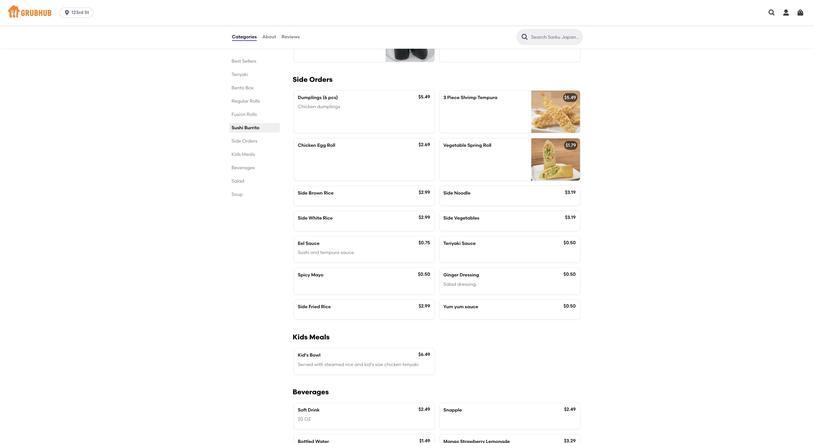 Task type: locate. For each thing, give the bounding box(es) containing it.
3 $2.99 from the top
[[419, 304, 430, 309]]

20 oz
[[298, 417, 311, 423]]

0 vertical spatial $3.19
[[565, 190, 576, 196]]

1 horizontal spatial side orders
[[293, 76, 333, 84]]

rice for side brown rice
[[324, 191, 334, 196]]

0 vertical spatial rolls
[[250, 99, 260, 104]]

1 svg image from the left
[[769, 9, 776, 17]]

orders down fusion rolls
[[242, 139, 257, 144]]

1 roll from the left
[[327, 143, 336, 148]]

2 $3.19 from the top
[[565, 215, 576, 221]]

1 vertical spatial special
[[298, 40, 314, 45]]

sushi burrito up sacue.
[[298, 24, 326, 29]]

sauce
[[444, 40, 457, 45], [465, 304, 479, 310]]

0 horizontal spatial svg image
[[769, 9, 776, 17]]

1 vertical spatial $2.99
[[419, 215, 430, 221]]

123rd st
[[72, 10, 89, 15]]

rice right 'brown'
[[324, 191, 334, 196]]

sellers
[[242, 59, 256, 64]]

regular
[[232, 99, 249, 104]]

123rd st button
[[60, 7, 96, 18]]

kids
[[232, 152, 241, 157], [293, 333, 308, 342]]

2 $2.99 from the top
[[419, 215, 430, 221]]

salad up soup
[[232, 179, 245, 184]]

about button
[[262, 25, 277, 49]]

1 horizontal spatial kids
[[293, 333, 308, 342]]

chicken
[[444, 24, 462, 29], [298, 104, 316, 110], [298, 143, 316, 148]]

0 vertical spatial orders
[[310, 76, 333, 84]]

side orders down fusion rolls
[[232, 139, 257, 144]]

chicken
[[385, 362, 402, 368]]

0 horizontal spatial $5.49
[[419, 94, 430, 100]]

eel
[[298, 241, 305, 246]]

rice right fried
[[321, 304, 331, 310]]

salad dressing.
[[444, 282, 477, 287]]

1 $2.49 from the left
[[419, 407, 430, 413]]

chicken egg roll
[[298, 143, 336, 148]]

3 piece shrimp tempura image
[[532, 91, 580, 133]]

and down eel sauce
[[311, 250, 319, 256]]

1 vertical spatial teriyaki
[[232, 72, 248, 77]]

dumplings
[[298, 95, 322, 101]]

special down $11.95
[[554, 33, 570, 39]]

1 horizontal spatial burrito
[[311, 24, 326, 29]]

0 horizontal spatial sauce
[[444, 40, 457, 45]]

rolls for fusion rolls
[[247, 112, 257, 117]]

2 $2.49 from the left
[[565, 407, 576, 413]]

chicken left egg
[[298, 143, 316, 148]]

bento
[[232, 85, 245, 91]]

0 horizontal spatial side orders
[[232, 139, 257, 144]]

side left vegetables
[[444, 216, 454, 221]]

chicken dumplings
[[298, 104, 340, 110]]

dumplings
[[317, 104, 340, 110]]

side brown rice
[[298, 191, 334, 196]]

0 horizontal spatial special
[[298, 40, 314, 45]]

0 horizontal spatial beverages
[[232, 165, 255, 171]]

roll right egg
[[327, 143, 336, 148]]

chicken for chicken dumplings
[[298, 104, 316, 110]]

2 vertical spatial $2.99
[[419, 304, 430, 309]]

0 horizontal spatial orders
[[242, 139, 257, 144]]

meals
[[242, 152, 255, 157], [310, 333, 330, 342]]

1 $3.19 from the top
[[565, 190, 576, 196]]

search icon image
[[521, 33, 529, 41]]

1 vertical spatial kids meals
[[293, 333, 330, 342]]

kid's
[[298, 353, 309, 358]]

1 vertical spatial salad
[[444, 282, 457, 287]]

0 horizontal spatial $2.49
[[419, 407, 430, 413]]

spicy mayo
[[298, 273, 324, 278]]

20
[[298, 417, 303, 423]]

main navigation navigation
[[0, 0, 815, 25]]

pcs)
[[328, 95, 338, 101]]

1 horizontal spatial $2.49
[[565, 407, 576, 413]]

side fried rice
[[298, 304, 331, 310]]

2 svg image from the left
[[797, 9, 805, 17]]

rolls for regular rolls
[[250, 99, 260, 104]]

sauce right yum
[[465, 304, 479, 310]]

sauce
[[306, 241, 320, 246], [462, 241, 476, 246]]

1 vertical spatial meals
[[310, 333, 330, 342]]

0 vertical spatial rice
[[324, 191, 334, 196]]

sauce down chicken burrito on the right top of the page
[[444, 40, 457, 45]]

kid's
[[365, 362, 374, 368]]

Search Sarku Japan Teriyaki & Sushi Express search field
[[531, 34, 581, 40]]

1 horizontal spatial and
[[355, 362, 364, 368]]

side vegetables
[[444, 216, 480, 221]]

0 vertical spatial $2.99
[[419, 190, 430, 196]]

special left sacue.
[[298, 40, 314, 45]]

2 horizontal spatial burrito
[[463, 24, 478, 29]]

1 horizontal spatial sauce
[[465, 304, 479, 310]]

teriyaki
[[444, 33, 460, 39], [232, 72, 248, 77], [444, 241, 461, 246]]

1 vertical spatial chicken
[[298, 104, 316, 110]]

side up dumplings
[[293, 76, 308, 84]]

rolls right fusion on the left top of the page
[[247, 112, 257, 117]]

1 horizontal spatial roll
[[483, 143, 492, 148]]

sauce right eel
[[306, 241, 320, 246]]

1 horizontal spatial salad
[[444, 282, 457, 287]]

sushi burrito down fusion rolls
[[232, 125, 260, 131]]

0 vertical spatial sushi burrito
[[298, 24, 326, 29]]

with
[[314, 362, 324, 368]]

2 vertical spatial chicken
[[298, 143, 316, 148]]

tempura
[[478, 95, 498, 101]]

2 sauce from the left
[[462, 241, 476, 246]]

burrito for chicken burrito
[[463, 24, 478, 29]]

1 $2.99 from the top
[[419, 190, 430, 196]]

orders up dumplings (6 pcs)
[[310, 76, 333, 84]]

0 horizontal spatial salad
[[232, 179, 245, 184]]

beverages up soft drink
[[293, 388, 329, 396]]

rice right white
[[323, 216, 333, 221]]

1 horizontal spatial kids meals
[[293, 333, 330, 342]]

oz
[[305, 417, 311, 423]]

chicken,avocado,cucumber,lettuce,with
[[462, 33, 553, 39]]

teriyaki down side vegetables
[[444, 241, 461, 246]]

0 horizontal spatial sauce
[[306, 241, 320, 246]]

svg image
[[783, 9, 791, 17], [64, 9, 70, 16]]

0 vertical spatial special
[[554, 33, 570, 39]]

0 vertical spatial meals
[[242, 152, 255, 157]]

0 horizontal spatial svg image
[[64, 9, 70, 16]]

categories button
[[232, 25, 257, 49]]

2 vertical spatial teriyaki
[[444, 241, 461, 246]]

sushi down eel
[[298, 250, 310, 256]]

0 horizontal spatial and
[[311, 250, 319, 256]]

$3.19
[[565, 190, 576, 196], [565, 215, 576, 221]]

0 vertical spatial beverages
[[232, 165, 255, 171]]

orders
[[310, 76, 333, 84], [242, 139, 257, 144]]

sushi burrito
[[298, 24, 326, 29], [232, 125, 260, 131]]

1 vertical spatial side orders
[[232, 139, 257, 144]]

rolls down box
[[250, 99, 260, 104]]

steamed
[[325, 362, 344, 368]]

0 vertical spatial chicken
[[444, 24, 462, 29]]

side left fried
[[298, 304, 308, 310]]

svg image inside 123rd st button
[[64, 9, 70, 16]]

side white rice
[[298, 216, 333, 221]]

roll for chicken egg roll
[[327, 143, 336, 148]]

sushi and tempura sauce.
[[298, 250, 355, 256]]

$0.50
[[564, 240, 576, 246], [418, 272, 430, 278], [564, 272, 576, 278], [564, 304, 576, 309]]

special inside teriyaki chicken,avocado,cucumber,lettuce,with special sauce
[[554, 33, 570, 39]]

1 vertical spatial orders
[[242, 139, 257, 144]]

sushi down fusion on the left top of the page
[[232, 125, 243, 131]]

sauce for eel sauce
[[306, 241, 320, 246]]

1 vertical spatial beverages
[[293, 388, 329, 396]]

1 vertical spatial sauce
[[465, 304, 479, 310]]

teriyaki up bento
[[232, 72, 248, 77]]

1 vertical spatial $3.19
[[565, 215, 576, 221]]

salmon,tuna,kani,avocado,cucumber,lettuce,with special sacue.
[[298, 33, 410, 45]]

beverages up soup
[[232, 165, 255, 171]]

chicken right the $12.95
[[444, 24, 462, 29]]

1 horizontal spatial sushi burrito
[[298, 24, 326, 29]]

0 horizontal spatial burrito
[[245, 125, 260, 131]]

sushi
[[298, 24, 310, 29], [232, 125, 243, 131], [298, 250, 310, 256]]

2 vertical spatial rice
[[321, 304, 331, 310]]

0 horizontal spatial meals
[[242, 152, 255, 157]]

ginger
[[444, 273, 459, 278]]

1 horizontal spatial svg image
[[797, 9, 805, 17]]

teriyaki
[[403, 362, 419, 368]]

reviews button
[[282, 25, 300, 49]]

2 roll from the left
[[483, 143, 492, 148]]

chicken down dumplings
[[298, 104, 316, 110]]

beverages
[[232, 165, 255, 171], [293, 388, 329, 396]]

rice for side fried rice
[[321, 304, 331, 310]]

0 vertical spatial teriyaki
[[444, 33, 460, 39]]

about
[[263, 34, 276, 40]]

1 vertical spatial rolls
[[247, 112, 257, 117]]

1 vertical spatial sushi
[[232, 125, 243, 131]]

0 vertical spatial sauce
[[444, 40, 457, 45]]

sushi up reviews
[[298, 24, 310, 29]]

side orders up dumplings
[[293, 76, 333, 84]]

side left noodle
[[444, 191, 454, 196]]

soft
[[298, 408, 307, 413]]

1 horizontal spatial meals
[[310, 333, 330, 342]]

0 vertical spatial salad
[[232, 179, 245, 184]]

sauce down vegetables
[[462, 241, 476, 246]]

3
[[444, 95, 447, 101]]

side down fusion on the left top of the page
[[232, 139, 241, 144]]

$1.79
[[566, 143, 576, 148]]

salad
[[232, 179, 245, 184], [444, 282, 457, 287]]

teriyaki for teriyaki chicken,avocado,cucumber,lettuce,with special sauce
[[444, 33, 460, 39]]

yum
[[455, 304, 464, 310]]

st
[[85, 10, 89, 15]]

0 vertical spatial side orders
[[293, 76, 333, 84]]

chicken for chicken egg roll
[[298, 143, 316, 148]]

salad down ginger
[[444, 282, 457, 287]]

$2.49
[[419, 407, 430, 413], [565, 407, 576, 413]]

1 horizontal spatial special
[[554, 33, 570, 39]]

teriyaki down chicken burrito on the right top of the page
[[444, 33, 460, 39]]

1 horizontal spatial sauce
[[462, 241, 476, 246]]

yum
[[444, 304, 454, 310]]

2 vertical spatial sushi
[[298, 250, 310, 256]]

tempura
[[321, 250, 340, 256]]

0 horizontal spatial roll
[[327, 143, 336, 148]]

burrito
[[311, 24, 326, 29], [463, 24, 478, 29], [245, 125, 260, 131]]

1 vertical spatial sushi burrito
[[232, 125, 260, 131]]

$2.99 for side vegetables
[[419, 215, 430, 221]]

side orders
[[293, 76, 333, 84], [232, 139, 257, 144]]

$0.50 for teriyaki sauce
[[564, 240, 576, 246]]

roll right "spring"
[[483, 143, 492, 148]]

0 horizontal spatial kids meals
[[232, 152, 255, 157]]

burrito for sushi burrito
[[311, 24, 326, 29]]

teriyaki inside teriyaki chicken,avocado,cucumber,lettuce,with special sauce
[[444, 33, 460, 39]]

salad for salad dressing.
[[444, 282, 457, 287]]

soup
[[232, 192, 243, 197]]

0 vertical spatial kids
[[232, 152, 241, 157]]

rice
[[345, 362, 354, 368]]

0 vertical spatial and
[[311, 250, 319, 256]]

$2.99
[[419, 190, 430, 196], [419, 215, 430, 221], [419, 304, 430, 309]]

1 vertical spatial rice
[[323, 216, 333, 221]]

rolls
[[250, 99, 260, 104], [247, 112, 257, 117]]

svg image
[[769, 9, 776, 17], [797, 9, 805, 17]]

sauce inside teriyaki chicken,avocado,cucumber,lettuce,with special sauce
[[444, 40, 457, 45]]

vegetables
[[455, 216, 480, 221]]

salad for salad
[[232, 179, 245, 184]]

size
[[375, 362, 383, 368]]

and right rice
[[355, 362, 364, 368]]

special
[[554, 33, 570, 39], [298, 40, 314, 45]]

1 sauce from the left
[[306, 241, 320, 246]]



Task type: vqa. For each thing, say whether or not it's contained in the screenshot.


Task type: describe. For each thing, give the bounding box(es) containing it.
bento box
[[232, 85, 254, 91]]

soft drink
[[298, 408, 320, 413]]

3 piece shrimp tempura
[[444, 95, 498, 101]]

$2.99 for yum yum sauce
[[419, 304, 430, 309]]

rice for side white rice
[[323, 216, 333, 221]]

piece
[[448, 95, 460, 101]]

reviews
[[282, 34, 300, 40]]

dressing
[[460, 273, 479, 278]]

spring
[[468, 143, 482, 148]]

best
[[232, 59, 241, 64]]

snapple
[[444, 408, 462, 413]]

served with steamed rice and kid's size chicken teriyaki
[[298, 362, 419, 368]]

$2.69
[[419, 142, 430, 148]]

teriyaki chicken,avocado,cucumber,lettuce,with special sauce
[[444, 33, 570, 45]]

salmon,tuna,kani,avocado,cucumber,lettuce,with
[[298, 33, 410, 39]]

spicy
[[298, 273, 310, 278]]

yum yum sauce
[[444, 304, 479, 310]]

roll for vegetable spring roll
[[483, 143, 492, 148]]

drink
[[308, 408, 320, 413]]

best sellers
[[232, 59, 256, 64]]

$0.50 for spicy mayo
[[418, 272, 430, 278]]

$3.19 for side noodle
[[565, 190, 576, 196]]

side left 'brown'
[[298, 191, 308, 196]]

chicken for chicken burrito
[[444, 24, 462, 29]]

0 horizontal spatial sushi burrito
[[232, 125, 260, 131]]

teriyaki sauce
[[444, 241, 476, 246]]

0 vertical spatial kids meals
[[232, 152, 255, 157]]

vegetable
[[444, 143, 467, 148]]

eel sauce
[[298, 241, 320, 246]]

chicken burrito
[[444, 24, 478, 29]]

fusion rolls
[[232, 112, 257, 117]]

vegetable spring roll image
[[532, 139, 580, 181]]

teriyaki for teriyaki
[[232, 72, 248, 77]]

categories
[[232, 34, 257, 40]]

side left white
[[298, 216, 308, 221]]

served
[[298, 362, 313, 368]]

shrimp
[[461, 95, 477, 101]]

$12.95
[[418, 24, 431, 29]]

sauce.
[[341, 250, 355, 256]]

(6
[[323, 95, 327, 101]]

sacue.
[[315, 40, 329, 45]]

teriyaki for teriyaki sauce
[[444, 241, 461, 246]]

kid's bowl
[[298, 353, 321, 358]]

egg
[[317, 143, 326, 148]]

regular rolls
[[232, 99, 260, 104]]

dumplings (6 pcs)
[[298, 95, 338, 101]]

sushi burrito image
[[386, 20, 435, 62]]

$6.49
[[419, 352, 430, 358]]

sauce for teriyaki sauce
[[462, 241, 476, 246]]

$0.50 for yum yum sauce
[[564, 304, 576, 309]]

1 vertical spatial kids
[[293, 333, 308, 342]]

box
[[246, 85, 254, 91]]

brown
[[309, 191, 323, 196]]

noodle
[[455, 191, 471, 196]]

0 horizontal spatial kids
[[232, 152, 241, 157]]

white
[[309, 216, 322, 221]]

1 horizontal spatial svg image
[[783, 9, 791, 17]]

123rd
[[72, 10, 83, 15]]

fusion
[[232, 112, 246, 117]]

1 horizontal spatial $5.49
[[565, 95, 576, 101]]

0 vertical spatial sushi
[[298, 24, 310, 29]]

dressing.
[[458, 282, 477, 287]]

1 horizontal spatial beverages
[[293, 388, 329, 396]]

1 horizontal spatial orders
[[310, 76, 333, 84]]

mayo
[[311, 273, 324, 278]]

1 vertical spatial and
[[355, 362, 364, 368]]

special inside salmon,tuna,kani,avocado,cucumber,lettuce,with special sacue.
[[298, 40, 314, 45]]

$11.95
[[564, 23, 576, 29]]

$0.75
[[419, 240, 430, 246]]

$3.19 for side vegetables
[[565, 215, 576, 221]]

ginger dressing
[[444, 273, 479, 278]]

bowl
[[310, 353, 321, 358]]

$2.99 for side noodle
[[419, 190, 430, 196]]

fried
[[309, 304, 320, 310]]

vegetable spring roll
[[444, 143, 492, 148]]

side noodle
[[444, 191, 471, 196]]



